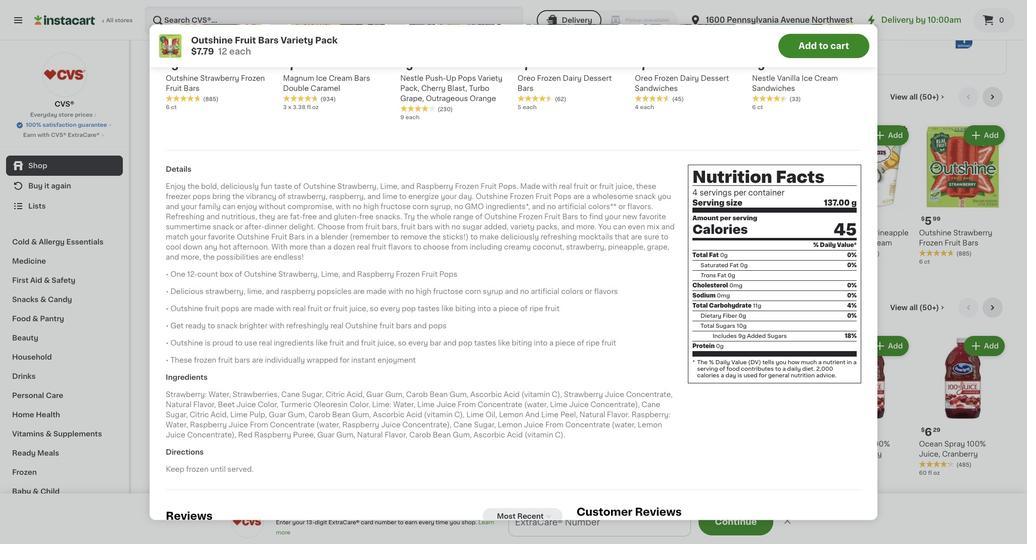 Task type: describe. For each thing, give the bounding box(es) containing it.
fruit inside capri sun pacific cooler mixed fruit naturally flavored juice drink blend 10 x 6 fl oz
[[271, 461, 287, 469]]

taste
[[274, 183, 292, 191]]

& for child
[[33, 489, 39, 496]]

1 horizontal spatial cvs® logo image
[[232, 506, 264, 539]]

with up gluten-
[[336, 204, 351, 211]]

snacks
[[12, 296, 39, 304]]

oz right 60
[[934, 471, 941, 477]]

vitamins & supplements
[[12, 431, 102, 438]]

(50+) for 5
[[920, 93, 940, 100]]

possibilities
[[217, 254, 259, 261]]

2 vertical spatial total
[[701, 324, 715, 330]]

container
[[749, 189, 785, 197]]

baby & child
[[12, 489, 60, 496]]

1 horizontal spatial pops
[[221, 306, 239, 313]]

1 horizontal spatial 100%
[[872, 441, 891, 448]]

0 horizontal spatial piece
[[499, 306, 519, 313]]

0 vertical spatial citric
[[326, 392, 345, 399]]

coconut,
[[533, 244, 565, 251]]

cream inside haagen-dazs vanilla chocolate ice cream bars
[[491, 240, 515, 247]]

add button inside the product group
[[390, 338, 429, 356]]

the inside * the % daily value (dv) tells you how much a nutrient in a serving of food contributes to a daily diet. 2,000 calories a day is used for general nutrition advice.
[[698, 361, 708, 366]]

more,
[[181, 254, 201, 261]]

child
[[40, 489, 60, 496]]

no up "range"
[[455, 204, 464, 211]]

• for • these frozen fruit bars are individually wrapped for instant enjoyment
[[166, 357, 169, 365]]

0 vertical spatial acid
[[504, 392, 520, 399]]

(dv)
[[749, 361, 762, 366]]

2 0% from the top
[[848, 263, 857, 269]]

are down use
[[252, 357, 263, 365]]

the left bold,
[[188, 183, 199, 191]]

real down raspberry
[[293, 306, 306, 313]]

raspberry up the • delicious strawberry, lime, and raspberry popsicles are made with no high fructose corn syrup and no artificial colors or flavors
[[357, 271, 394, 279]]

continue button
[[699, 509, 774, 536]]

oz right 18
[[838, 32, 845, 38]]

in inside enjoy the bold, deliciously fun taste of outshine strawberry, lime, and raspberry frozen fruit pops. made with real fruit or fruit juice, these freezer pops bring the vibrancy of strawberry, raspberry, and lime to energize your day. outshine frozen fruit pops are a wholesome snack you and your family can enjoy without compromise, with no high fructose corn syrup, no gmo ingredients*, and no artificial colors** or flavors. refreshing and nutritious, they are fat-free and gluten-free snacks. try the whole range of outshine frozen fruit bars to find your new favorite summertime snack or after-dinner delight. choose from fruit bars, fruit bars with no sugar added, variety packs, and more. you can even mix and match your favorite outshine fruit bars in a blender (remember to remove the sticks!) to make deliciously refreshing mocktails that are sure to cool down any hot afternoon. with more than a dozen real fruit flavors to choose from including creamy coconut, strawberry, pineapple, grape, and more, the possibilities are endless!
[[307, 234, 313, 241]]

all for 6
[[910, 305, 919, 312]]

keep frozen until served.
[[166, 467, 254, 474]]

lime, inside enjoy the bold, deliciously fun taste of outshine strawberry, lime, and raspberry frozen fruit pops. made with real fruit or fruit juice, these freezer pops bring the vibrancy of strawberry, raspberry, and lime to energize your day. outshine frozen fruit pops are a wholesome snack you and your family can enjoy without compromise, with no high fructose corn syrup, no gmo ingredients*, and no artificial colors** or flavors. refreshing and nutritious, they are fat-free and gluten-free snacks. try the whole range of outshine frozen fruit bars to find your new favorite summertime snack or after-dinner delight. choose from fruit bars, fruit bars with no sugar added, variety packs, and more. you can even mix and match your favorite outshine fruit bars in a blender (remember to remove the sticks!) to make deliciously refreshing mocktails that are sure to cool down any hot afternoon. with more than a dozen real fruit flavors to choose from including creamy coconut, strawberry, pineapple, grape, and more, the possibilities are endless!
[[380, 183, 400, 191]]

1 vertical spatial fl
[[929, 471, 933, 477]]

nutritious,
[[222, 214, 257, 221]]

1 vertical spatial tastes
[[475, 340, 497, 347]]

the right try
[[417, 214, 429, 221]]

mini
[[287, 230, 302, 237]]

1 vertical spatial ripe
[[587, 340, 600, 347]]

• for • outshine is proud to use real ingredients like fruit and fruit juice, so every bar and pop tastes like biting into a piece of ripe fruit
[[166, 340, 169, 347]]

haagen- for bars
[[440, 230, 471, 237]]

each inside outshine fruit bars variety pack $7.79 12 each
[[229, 47, 251, 55]]

2 horizontal spatial sugar,
[[474, 422, 496, 429]]

or down popsicles
[[324, 306, 331, 313]]

juice up organic
[[437, 402, 456, 409]]

0 horizontal spatial pop
[[402, 306, 416, 313]]

grape,
[[401, 95, 424, 102]]

with up • outshine fruit pops are made with real fruit or fruit juice, so every pop tastes like biting into a piece of ripe fruit
[[389, 289, 404, 296]]

outshine up the frozen desserts
[[166, 75, 199, 82]]

0 horizontal spatial oreo
[[152, 230, 169, 237]]

no up 79
[[353, 204, 362, 211]]

household link
[[6, 348, 123, 367]]

1 vertical spatial snack
[[213, 224, 234, 231]]

0% for sodium
[[848, 294, 857, 299]]

no up sticks!)
[[452, 224, 461, 231]]

to up grape, at the top
[[662, 234, 669, 241]]

vitamins & supplements link
[[6, 425, 123, 444]]

2 horizontal spatial oreo
[[635, 75, 653, 82]]

fl inside capri sun pacific cooler mixed fruit naturally flavored juice drink blend 10 x 6 fl oz
[[265, 491, 269, 497]]

extracare® inside "link"
[[68, 133, 100, 138]]

and right lime,
[[266, 289, 279, 296]]

haagen- inside haagen-dazs pineapple coconut ice cream
[[824, 230, 855, 237]]

oz right 2.1 at the top right
[[986, 32, 993, 38]]

lime left the oil,
[[467, 412, 484, 419]]

new
[[623, 214, 638, 221]]

0 vertical spatial ripe
[[530, 306, 544, 313]]

high inside enjoy the bold, deliciously fun taste of outshine strawberry, lime, and raspberry frozen fruit pops. made with real fruit or fruit juice, these freezer pops bring the vibrancy of strawberry, raspberry, and lime to energize your day. outshine frozen fruit pops are a wholesome snack you and your family can enjoy without compromise, with no high fructose corn syrup, no gmo ingredients*, and no artificial colors** or flavors. refreshing and nutritious, they are fat-free and gluten-free snacks. try the whole range of outshine frozen fruit bars to find your new favorite summertime snack or after-dinner delight. choose from fruit bars, fruit bars with no sugar added, variety packs, and more. you can even mix and match your favorite outshine fruit bars in a blender (remember to remove the sticks!) to make deliciously refreshing mocktails that are sure to cool down any hot afternoon. with more than a dozen real fruit flavors to choose from including creamy coconut, strawberry, pineapple, grape, and more, the possibilities are endless!
[[364, 204, 379, 211]]

view for 5
[[891, 93, 908, 100]]

juice up 'peel,'
[[570, 402, 589, 409]]

juice up ready
[[180, 303, 212, 313]]

lime right the "and"
[[542, 412, 559, 419]]

7 for magnum ice cream bars double caramel
[[289, 61, 295, 72]]

are up more.
[[574, 194, 585, 201]]

2,000
[[817, 367, 834, 373]]

$ 7 29 for magnum ice cream bars double caramel
[[285, 61, 304, 72]]

1 horizontal spatial like
[[442, 306, 454, 313]]

vitamins
[[12, 431, 44, 438]]

strawberry:
[[166, 392, 207, 399]]

outshine up added, at the top left of the page
[[485, 214, 517, 221]]

to down remove
[[414, 244, 422, 251]]

lime
[[383, 194, 398, 201]]

oreo frozen dairy dessert bars
[[518, 75, 612, 92]]

ready meals link
[[6, 444, 123, 463]]

(1.02k)
[[868, 24, 888, 30]]

1 horizontal spatial can
[[614, 224, 627, 231]]

1 vertical spatial 9
[[254, 216, 261, 227]]

to up more.
[[581, 214, 588, 221]]

dessert inside "drumstick vanilla frozen dairy dessert cones"
[[557, 240, 585, 247]]

and up refreshing
[[562, 224, 575, 231]]

raspberry
[[281, 289, 316, 296]]

buy it again link
[[6, 176, 123, 196]]

chocolate for 6
[[648, 240, 685, 247]]

details
[[166, 166, 192, 173]]

0 horizontal spatial can
[[223, 204, 236, 211]]

and up instant
[[346, 340, 359, 347]]

2 horizontal spatial water,
[[394, 402, 416, 409]]

it
[[44, 183, 49, 190]]

with right the made
[[543, 183, 558, 191]]

more inside learn more
[[276, 531, 291, 536]]

wholesome
[[593, 194, 634, 201]]

1 vertical spatial every
[[409, 340, 428, 347]]

try
[[404, 214, 415, 221]]

ExtraCare® Number text field
[[509, 509, 691, 536]]

outshine up ingredients*, at the top of page
[[476, 194, 509, 201]]

1 vertical spatial c),
[[455, 412, 465, 419]]

raspberry down 'color.'
[[343, 422, 380, 429]]

3 down choose
[[440, 270, 443, 275]]

lime up 'peel,'
[[551, 402, 568, 409]]

service type group
[[537, 10, 678, 30]]

frozen inside oreo frozen dairy dessert bars
[[538, 75, 561, 82]]

most recent
[[497, 514, 544, 521]]

• for • get ready to snack brighter with refreshingly real outshine fruit bars and pops
[[166, 323, 169, 330]]

1 vertical spatial ascorbic
[[373, 412, 405, 419]]

29 for haagen-dazs vanilla chocolate ice cream bars
[[454, 217, 461, 222]]

2 vertical spatial pops
[[429, 323, 447, 330]]

raspberry down beet
[[190, 422, 227, 429]]

with down the whole
[[435, 224, 450, 231]]

delicious by the spoonful spo nsored
[[369, 3, 445, 32]]

food & pantry link
[[6, 310, 123, 329]]

your up you
[[605, 214, 621, 221]]

desserts
[[192, 91, 243, 102]]

1 vertical spatial frozen
[[186, 467, 209, 474]]

total for saturated fat 0g
[[693, 253, 708, 259]]

1 horizontal spatial sugar,
[[302, 392, 324, 399]]

and down cool
[[166, 254, 179, 261]]

learn
[[479, 521, 494, 526]]

0 horizontal spatial concentrate
[[270, 422, 315, 429]]

essentials
[[66, 239, 104, 246]]

$ 4 99
[[442, 428, 462, 438]]

0 horizontal spatial from
[[347, 224, 364, 231]]

bars inside magnum ice cream bars double caramel
[[354, 75, 370, 82]]

are up dinner
[[277, 214, 288, 221]]

daily inside * the % daily value (dv) tells you how much a nutrient in a serving of food contributes to a daily diet. 2,000 calories a day is used for general nutrition advice.
[[716, 361, 731, 366]]

juice inside capri sun pacific cooler mixed fruit naturally flavored juice drink blend 10 x 6 fl oz
[[280, 472, 300, 479]]

19 button
[[152, 335, 240, 458]]

sun
[[269, 451, 282, 458]]

2 horizontal spatial strawberry,
[[567, 244, 607, 251]]

earn with cvs® extracare®
[[23, 133, 100, 138]]

1 vertical spatial citric
[[190, 412, 209, 419]]

outshine down • outshine fruit pops are made with real fruit or fruit juice, so every pop tastes like biting into a piece of ripe fruit
[[346, 323, 378, 330]]

pops inside enjoy the bold, deliciously fun taste of outshine strawberry, lime, and raspberry frozen fruit pops. made with real fruit or fruit juice, these freezer pops bring the vibrancy of strawberry, raspberry, and lime to energize your day. outshine frozen fruit pops are a wholesome snack you and your family can enjoy without compromise, with no high fructose corn syrup, no gmo ingredients*, and no artificial colors** or flavors. refreshing and nutritious, they are fat-free and gluten-free snacks. try the whole range of outshine frozen fruit bars to find your new favorite summertime snack or after-dinner delight. choose from fruit bars, fruit bars with no sugar added, variety packs, and more. you can even mix and match your favorite outshine fruit bars in a blender (remember to remove the sticks!) to make deliciously refreshing mocktails that are sure to cool down any hot afternoon. with more than a dozen real fruit flavors to choose from including creamy coconut, strawberry, pineapple, grape, and more, the possibilities are endless!
[[193, 194, 211, 201]]

all stores link
[[34, 6, 134, 34]]

cranberry inside button
[[847, 451, 883, 458]]

juice down lime:
[[381, 422, 401, 429]]

view all (50+) button for 5
[[887, 87, 951, 107]]

29 for oreo frozen dairy dessert bars
[[531, 62, 539, 67]]

1 horizontal spatial serving
[[733, 216, 758, 222]]

flavors inside enjoy the bold, deliciously fun taste of outshine strawberry, lime, and raspberry frozen fruit pops. made with real fruit or fruit juice, these freezer pops bring the vibrancy of strawberry, raspberry, and lime to energize your day. outshine frozen fruit pops are a wholesome snack you and your family can enjoy without compromise, with no high fructose corn syrup, no gmo ingredients*, and no artificial colors** or flavors. refreshing and nutritious, they are fat-free and gluten-free snacks. try the whole range of outshine frozen fruit bars to find your new favorite summertime snack or after-dinner delight. choose from fruit bars, fruit bars with no sugar added, variety packs, and more. you can even mix and match your favorite outshine fruit bars in a blender (remember to remove the sticks!) to make deliciously refreshing mocktails that are sure to cool down any hot afternoon. with more than a dozen real fruit flavors to choose from including creamy coconut, strawberry, pineapple, grape, and more, the possibilities are endless!
[[389, 244, 412, 251]]

$ 6 29 for ocean spray 100% juice, cranberry
[[922, 428, 941, 438]]

enter
[[276, 521, 291, 526]]

enter your 13-digit extracare® card number to earn every time you shop.
[[276, 521, 479, 526]]

45
[[834, 223, 857, 239]]

2 horizontal spatial like
[[498, 340, 510, 347]]

juice up red
[[229, 422, 248, 429]]

fat for trans
[[718, 274, 727, 279]]

1 horizontal spatial fl
[[307, 105, 311, 110]]

0 horizontal spatial sugar,
[[166, 412, 188, 419]]

serving inside * the % daily value (dv) tells you how much a nutrient in a serving of food contributes to a daily diet. 2,000 calories a day is used for general nutrition advice.
[[698, 367, 719, 373]]

are down even
[[631, 234, 643, 241]]

mixed
[[248, 461, 269, 469]]

are down with at the left top of page
[[261, 254, 272, 261]]

0 vertical spatial c),
[[552, 392, 563, 399]]

0 vertical spatial natural
[[166, 402, 192, 409]]

nutrition
[[791, 374, 816, 379]]

$ inside $ 7 79
[[346, 217, 350, 222]]

$ inside $ 5 59
[[403, 62, 406, 67]]

0 vertical spatial x
[[288, 105, 292, 110]]

0 vertical spatial biting
[[456, 306, 476, 313]]

sodium 0mg
[[693, 294, 731, 299]]

includes
[[713, 334, 738, 340]]

$6.29 element
[[824, 427, 912, 440]]

outshine right pineapple
[[920, 230, 952, 237]]

strawberry inside strawberry: water, strawberries, cane sugar, citric acid, guar gum, carob bean gum, ascorbic acid (vitamin c), strawberry juice concentrate, natural flavor, beet juice color, turmeric oleoresin color. lime: water, lime juice from concentrate (water, lime juice concentrate), cane sugar, citric acid, lime pulp, guar gum, carob bean gum, ascorbic acid (vitamin c), lime oil, lemon and lime peel, natural flavor. raspberry: water, raspberry juice from concentrate (water, raspberry juice concentrate), cane sugar, lemon juice from concentrate (water, lemon juice concentrate), red raspberry puree, guar gum, natural flavor, carob bean gum, ascorbic acid (vitamin c).
[[564, 392, 603, 399]]

18%
[[846, 334, 857, 340]]

2 horizontal spatial 100%
[[968, 441, 987, 448]]

organic
[[441, 416, 464, 422]]

energize
[[409, 194, 439, 201]]

0 vertical spatial is
[[205, 340, 211, 347]]

1 vertical spatial bars
[[396, 323, 412, 330]]

1 horizontal spatial from
[[458, 402, 476, 409]]

1 horizontal spatial water,
[[209, 392, 231, 399]]

1 horizontal spatial biting
[[512, 340, 533, 347]]

lime right lime:
[[418, 402, 435, 409]]

1 vertical spatial flavor,
[[385, 432, 408, 439]]

the up choose
[[429, 234, 441, 241]]

ice inside haagen-dazs pineapple coconut ice cream
[[857, 240, 867, 247]]

0 vertical spatial 9
[[401, 115, 404, 120]]

0% for total fat
[[848, 253, 857, 259]]

sugar
[[463, 224, 483, 231]]

3 left 3.38 at the left top
[[283, 105, 287, 110]]

your left 13-
[[292, 521, 305, 526]]

allergy
[[39, 239, 65, 246]]

blend
[[248, 482, 268, 489]]

juice, inside enjoy the bold, deliciously fun taste of outshine strawberry, lime, and raspberry frozen fruit pops. made with real fruit or fruit juice, these freezer pops bring the vibrancy of strawberry, raspberry, and lime to energize your day. outshine frozen fruit pops are a wholesome snack you and your family can enjoy without compromise, with no high fructose corn syrup, no gmo ingredients*, and no artificial colors** or flavors. refreshing and nutritious, they are fat-free and gluten-free snacks. try the whole range of outshine frozen fruit bars to find your new favorite summertime snack or after-dinner delight. choose from fruit bars, fruit bars with no sugar added, variety packs, and more. you can even mix and match your favorite outshine fruit bars in a blender (remember to remove the sticks!) to make deliciously refreshing mocktails that are sure to cool down any hot afternoon. with more than a dozen real fruit flavors to choose from including creamy coconut, strawberry, pineapple, grape, and more, the possibilities are endless!
[[616, 183, 635, 191]]

corn inside enjoy the bold, deliciously fun taste of outshine strawberry, lime, and raspberry frozen fruit pops. made with real fruit or fruit juice, these freezer pops bring the vibrancy of strawberry, raspberry, and lime to energize your day. outshine frozen fruit pops are a wholesome snack you and your family can enjoy without compromise, with no high fructose corn syrup, no gmo ingredients*, and no artificial colors** or flavors. refreshing and nutritious, they are fat-free and gluten-free snacks. try the whole range of outshine frozen fruit bars to find your new favorite summertime snack or after-dinner delight. choose from fruit bars, fruit bars with no sugar added, variety packs, and more. you can even mix and match your favorite outshine fruit bars in a blender (remember to remove the sticks!) to make deliciously refreshing mocktails that are sure to cool down any hot afternoon. with more than a dozen real fruit flavors to choose from including creamy coconut, strawberry, pineapple, grape, and more, the possibilities are endless!
[[413, 204, 429, 211]]

magnum ice cream bars double caramel
[[283, 75, 370, 92]]

your up the down
[[190, 234, 206, 241]]

$ inside $ 4 99
[[442, 428, 446, 434]]

2 vertical spatial acid
[[507, 432, 523, 439]]

candy
[[48, 296, 72, 304]]

1 vertical spatial sugars
[[768, 334, 788, 340]]

1 vertical spatial artificial
[[531, 289, 560, 296]]

0 horizontal spatial juice,
[[350, 306, 368, 313]]

oz right '13.5'
[[550, 22, 557, 28]]

learn more link
[[276, 521, 494, 536]]

cool
[[166, 244, 181, 251]]

0 vertical spatial so
[[370, 306, 379, 313]]

color.
[[350, 402, 371, 409]]

2 vertical spatial pops
[[440, 271, 458, 279]]

or right colors
[[586, 289, 593, 296]]

in inside * the % daily value (dv) tells you how much a nutrient in a serving of food contributes to a daily diet. 2,000 calories a day is used for general nutrition advice.
[[848, 361, 853, 366]]

0 horizontal spatial for
[[340, 357, 350, 365]]

0 horizontal spatial made
[[254, 306, 274, 313]]

pops inside nestle push-up pops variety pack, cherry blast, turbo grape, outrageous orange
[[458, 75, 476, 82]]

raspberry inside enjoy the bold, deliciously fun taste of outshine strawberry, lime, and raspberry frozen fruit pops. made with real fruit or fruit juice, these freezer pops bring the vibrancy of strawberry, raspberry, and lime to energize your day. outshine frozen fruit pops are a wholesome snack you and your family can enjoy without compromise, with no high fructose corn syrup, no gmo ingredients*, and no artificial colors** or flavors. refreshing and nutritious, they are fat-free and gluten-free snacks. try the whole range of outshine frozen fruit bars to find your new favorite summertime snack or after-dinner delight. choose from fruit bars, fruit bars with no sugar added, variety packs, and more. you can even mix and match your favorite outshine fruit bars in a blender (remember to remove the sticks!) to make deliciously refreshing mocktails that are sure to cool down any hot afternoon. with more than a dozen real fruit flavors to choose from including creamy coconut, strawberry, pineapple, grape, and more, the possibilities are endless!
[[417, 183, 454, 191]]

$ inside $ 3 99
[[346, 428, 350, 434]]

ice inside haagen-dazs vanilla milk chocolate almond ice cream bars
[[632, 250, 643, 257]]

colors
[[562, 289, 584, 296]]

1 vertical spatial carob
[[309, 412, 331, 419]]

1 vertical spatial deliciously
[[501, 234, 539, 241]]

2 vertical spatial carob
[[410, 432, 431, 439]]

total for dietary fiber 0g
[[693, 304, 708, 310]]

1 vertical spatial cane
[[642, 402, 661, 409]]

juice, inside button
[[824, 451, 845, 458]]

1 vertical spatial nestle vanilla ice cream sandwiches
[[728, 230, 814, 247]]

freezer
[[166, 194, 191, 201]]

more
[[696, 524, 712, 529]]

1 horizontal spatial nestle
[[728, 230, 751, 237]]

to right ready
[[208, 323, 215, 330]]

ice inside haagen-dazs vanilla chocolate ice cream bars
[[478, 240, 489, 247]]

you inside enjoy the bold, deliciously fun taste of outshine strawberry, lime, and raspberry frozen fruit pops. made with real fruit or fruit juice, these freezer pops bring the vibrancy of strawberry, raspberry, and lime to energize your day. outshine frozen fruit pops are a wholesome snack you and your family can enjoy without compromise, with no high fructose corn syrup, no gmo ingredients*, and no artificial colors** or flavors. refreshing and nutritious, they are fat-free and gluten-free snacks. try the whole range of outshine frozen fruit bars to find your new favorite summertime snack or after-dinner delight. choose from fruit bars, fruit bars with no sugar added, variety packs, and more. you can even mix and match your favorite outshine fruit bars in a blender (remember to remove the sticks!) to make deliciously refreshing mocktails that are sure to cool down any hot afternoon. with more than a dozen real fruit flavors to choose from including creamy coconut, strawberry, pineapple, grape, and more, the possibilities are endless!
[[658, 194, 672, 201]]

outshine up 'these'
[[171, 340, 203, 347]]

0g down includes
[[717, 344, 724, 350]]

1 vertical spatial natural
[[580, 412, 606, 419]]

cream inside haagen-dazs pineapple coconut ice cream
[[869, 240, 893, 247]]

2 vertical spatial snack
[[217, 323, 238, 330]]

and right the mix
[[662, 224, 675, 231]]

view all (50+) for 6
[[891, 305, 940, 312]]

raspberry up sun on the left bottom
[[254, 432, 291, 439]]

to left use
[[235, 340, 243, 347]]

puree,
[[293, 432, 316, 439]]

vanilla inside haagen-dazs vanilla milk chocolate almond ice cream bars
[[682, 230, 705, 237]]

the up enjoy
[[233, 194, 244, 201]]

of inside * the % daily value (dv) tells you how much a nutrient in a serving of food contributes to a daily diet. 2,000 calories a day is used for general nutrition advice.
[[720, 367, 726, 373]]

0 horizontal spatial tastes
[[418, 306, 440, 313]]

with down raspberry
[[276, 306, 291, 313]]

juice down strawberries,
[[237, 402, 256, 409]]

lime down beet
[[230, 412, 248, 419]]

29 for magnum ice cream bars double caramel
[[296, 62, 304, 67]]

0 vertical spatial carob
[[406, 392, 428, 399]]

enjoy
[[166, 183, 186, 191]]

49 for 9
[[262, 217, 270, 222]]

1 vertical spatial (vitamin
[[424, 412, 453, 419]]

chocolate inside haagen-dazs vanilla chocolate ice cream bars
[[440, 240, 477, 247]]

are up brighter at the left of page
[[241, 306, 252, 313]]

oz right 3.38 at the left top
[[312, 105, 319, 110]]

flavor.
[[608, 412, 630, 419]]

1 horizontal spatial extracare®
[[329, 521, 360, 526]]

free inside get free delivery on next 3 orders • add $10.00 to qualify.
[[442, 523, 461, 531]]

• for • delicious strawberry, lime, and raspberry popsicles are made with no high fructose corn syrup and no artificial colors or flavors
[[166, 289, 169, 296]]

1 horizontal spatial high
[[416, 289, 432, 296]]

value*
[[838, 243, 857, 249]]

these
[[637, 183, 657, 191]]

0 horizontal spatial reviews
[[166, 512, 213, 522]]

to inside * the % daily value (dv) tells you how much a nutrient in a serving of food contributes to a daily diet. 2,000 calories a day is used for general nutrition advice.
[[776, 367, 782, 373]]

• one 12-count box of outshine strawberry, lime, and raspberry frozen fruit pops
[[166, 271, 458, 279]]

juice up 'flavor.'
[[605, 392, 625, 399]]

real right the made
[[559, 183, 572, 191]]

1 horizontal spatial free
[[360, 214, 374, 221]]

0 horizontal spatial free
[[303, 214, 317, 221]]

1 vertical spatial concentrate),
[[403, 422, 452, 429]]

stores
[[115, 18, 133, 23]]

variety for outshine fruit bars variety pack
[[344, 240, 369, 247]]

(230)
[[438, 107, 453, 112]]

0 horizontal spatial into
[[478, 306, 491, 313]]

12 inside outshine fruit bars variety pack $7.79 12 each
[[218, 47, 227, 55]]

your up syrup,
[[441, 194, 457, 201]]

sandwiches inside toll house mini vanilla chocolate chip cookie sandwiches
[[248, 250, 291, 257]]

guarantee
[[78, 122, 107, 128]]

bars inside outshine fruit bars variety pack $7.79 12 each
[[258, 36, 279, 44]]

0g for dietary fiber 0g
[[739, 314, 747, 320]]

outshine up ready
[[171, 306, 203, 313]]

to right lime
[[400, 194, 407, 201]]

item carousel region containing 5
[[166, 0, 876, 126]]

are up • outshine fruit pops are made with real fruit or fruit juice, so every pop tastes like biting into a piece of ripe fruit
[[354, 289, 365, 296]]

with right brighter at the left of page
[[270, 323, 285, 330]]

29 for ocean spray 100% juice, cranberry
[[934, 428, 941, 434]]

pops inside enjoy the bold, deliciously fun taste of outshine strawberry, lime, and raspberry frozen fruit pops. made with real fruit or fruit juice, these freezer pops bring the vibrancy of strawberry, raspberry, and lime to energize your day. outshine frozen fruit pops are a wholesome snack you and your family can enjoy without compromise, with no high fructose corn syrup, no gmo ingredients*, and no artificial colors** or flavors. refreshing and nutritious, they are fat-free and gluten-free snacks. try the whole range of outshine frozen fruit bars to find your new favorite summertime snack or after-dinner delight. choose from fruit bars, fruit bars with no sugar added, variety packs, and more. you can even mix and match your favorite outshine fruit bars in a blender (remember to remove the sticks!) to make deliciously refreshing mocktails that are sure to cool down any hot afternoon. with more than a dozen real fruit flavors to choose from including creamy coconut, strawberry, pineapple, grape, and more, the possibilities are endless!
[[554, 194, 572, 201]]

the down any
[[203, 254, 215, 261]]

you inside * the % daily value (dv) tells you how much a nutrient in a serving of food contributes to a daily diet. 2,000 calories a day is used for general nutrition advice.
[[776, 361, 787, 366]]

1 horizontal spatial into
[[534, 340, 548, 347]]

2 vertical spatial guar
[[318, 432, 335, 439]]

13-
[[307, 521, 315, 526]]

real down (remember
[[357, 244, 370, 251]]

diet.
[[803, 367, 816, 373]]

1 vertical spatial 4 each
[[152, 260, 171, 265]]

add inside get free delivery on next 3 orders • add $10.00 to qualify.
[[582, 523, 600, 531]]

to down bars,
[[392, 234, 399, 241]]

1 horizontal spatial (water,
[[525, 402, 549, 409]]

no up • outshine fruit pops are made with real fruit or fruit juice, so every pop tastes like biting into a piece of ripe fruit
[[405, 289, 414, 296]]

or up new
[[619, 204, 626, 211]]

proud
[[213, 340, 234, 347]]

you
[[599, 224, 612, 231]]

serving
[[693, 200, 725, 207]]

enjoyment
[[378, 357, 416, 365]]

2.1 oz
[[977, 32, 993, 38]]

0 horizontal spatial (45)
[[189, 252, 201, 257]]

0 horizontal spatial deliciously
[[221, 183, 259, 191]]

beauty link
[[6, 329, 123, 348]]

2 horizontal spatial (water,
[[612, 422, 636, 429]]

0 horizontal spatial cane
[[281, 392, 300, 399]]

ice down container
[[777, 230, 788, 237]]

and up energize
[[401, 183, 415, 191]]

6 inside capri sun pacific cooler mixed fruit naturally flavored juice drink blend 10 x 6 fl oz
[[260, 491, 264, 497]]

juice up directions
[[166, 432, 185, 439]]

3.38
[[293, 105, 306, 110]]

earn
[[23, 133, 36, 138]]

they
[[259, 214, 275, 221]]

use
[[245, 340, 257, 347]]

how
[[788, 361, 800, 366]]

servings per container
[[700, 189, 785, 197]]

7 for oreo frozen dairy dessert bars
[[524, 61, 530, 72]]

1 horizontal spatial corn
[[465, 289, 482, 296]]

*
[[693, 361, 696, 366]]

and down the made
[[532, 204, 546, 211]]

0g for total fat 0g
[[721, 253, 728, 259]]

the inside delicious by the spoonful spo nsored
[[428, 3, 445, 11]]

real right the refreshingly
[[331, 323, 344, 330]]

ice down add to cart
[[802, 75, 813, 82]]

29 for oreo frozen dairy dessert sandwiches
[[649, 62, 656, 67]]

sponsored badge image for 29
[[824, 268, 854, 273]]

beauty
[[12, 335, 38, 342]]

0g for saturated fat 0g
[[741, 263, 748, 269]]

to inside get free delivery on next 3 orders • add $10.00 to qualify.
[[633, 523, 642, 531]]

0 vertical spatial nestle vanilla ice cream sandwiches
[[753, 75, 839, 92]]

real right use
[[259, 340, 272, 347]]

and up • outshine is proud to use real ingredients like fruit and fruit juice, so every bar and pop tastes like biting into a piece of ripe fruit
[[414, 323, 427, 330]]

1 vertical spatial acid,
[[211, 412, 229, 419]]

2 vertical spatial natural
[[357, 432, 383, 439]]

and up popsicles
[[342, 271, 356, 279]]

2 horizontal spatial from
[[546, 422, 564, 429]]

and down family
[[207, 214, 220, 221]]

outshine up lime,
[[244, 271, 277, 279]]



Task type: locate. For each thing, give the bounding box(es) containing it.
7 for outshine fruit bars variety pack
[[350, 216, 356, 227]]

3 down 'color.'
[[350, 428, 357, 438]]

is
[[205, 340, 211, 347], [738, 374, 743, 379]]

nutrition
[[693, 169, 773, 186]]

3 down recent
[[538, 523, 543, 531]]

$ 6 29 up 60 fl oz
[[922, 428, 941, 438]]

oreo
[[518, 75, 536, 82], [635, 75, 653, 82], [152, 230, 169, 237]]

carob left $ 4 99
[[410, 432, 431, 439]]

1 horizontal spatial for
[[760, 374, 767, 379]]

$ 6 29 up drumstick
[[538, 216, 557, 227]]

$ 6 29 for haagen-dazs vanilla milk chocolate almond ice cream bars
[[634, 216, 653, 227]]

item carousel region containing frozen desserts
[[152, 87, 1008, 290]]

1 horizontal spatial 12
[[248, 270, 254, 275]]

1 horizontal spatial variety
[[344, 240, 369, 247]]

12 inside item carousel region
[[248, 270, 254, 275]]

2 horizontal spatial concentrate
[[566, 422, 611, 429]]

chocolate inside haagen-dazs vanilla milk chocolate almond ice cream bars
[[648, 240, 685, 247]]

serving up "calories"
[[698, 367, 719, 373]]

0 horizontal spatial variety
[[281, 36, 313, 44]]

bars inside oreo frozen dairy dessert bars
[[518, 85, 534, 92]]

get inside get free delivery on next 3 orders • add $10.00 to qualify.
[[424, 523, 440, 531]]

vanilla
[[778, 75, 801, 82], [574, 230, 597, 237], [303, 230, 326, 237], [490, 230, 513, 237], [682, 230, 705, 237], [753, 230, 776, 237]]

49 up dinner
[[262, 217, 270, 222]]

3 chocolate from the left
[[648, 240, 685, 247]]

ingredients
[[166, 375, 208, 382]]

1 vertical spatial (50+)
[[920, 305, 940, 312]]

product group containing 3
[[344, 335, 432, 507]]

0 vertical spatial favorite
[[640, 214, 667, 221]]

dazs right the mix
[[663, 230, 680, 237]]

dairy inside "drumstick vanilla frozen dairy dessert cones"
[[536, 240, 555, 247]]

variety inside outshine fruit bars variety pack $7.79 12 each
[[281, 36, 313, 44]]

fruit inside the outshine fruit bars variety pack
[[378, 230, 394, 237]]

dazs up value*
[[855, 230, 872, 237]]

pack for outshine fruit bars variety pack
[[370, 240, 388, 247]]

2 vertical spatial bean
[[433, 432, 451, 439]]

(water, down 'flavor.'
[[612, 422, 636, 429]]

1 horizontal spatial 49
[[646, 428, 654, 434]]

0 horizontal spatial extracare®
[[68, 133, 100, 138]]

bars inside haagen-dazs vanilla milk chocolate almond ice cream bars
[[670, 250, 686, 257]]

1 horizontal spatial citric
[[326, 392, 345, 399]]

chocolate inside toll house mini vanilla chocolate chip cookie sandwiches
[[248, 240, 285, 247]]

6
[[166, 105, 170, 110], [753, 105, 757, 110], [542, 216, 549, 227], [446, 216, 453, 227], [638, 216, 645, 227], [830, 216, 837, 227], [728, 260, 732, 265], [920, 260, 924, 265], [926, 428, 933, 438], [260, 491, 264, 497]]

1 ocean from the left
[[824, 441, 847, 448]]

frozen desserts
[[152, 91, 243, 102]]

4 0% from the top
[[848, 294, 857, 299]]

to inside button
[[820, 41, 829, 50]]

& inside baby & child link
[[33, 489, 39, 496]]

for inside * the % daily value (dv) tells you how much a nutrient in a serving of food contributes to a daily diet. 2,000 calories a day is used for general nutrition advice.
[[760, 374, 767, 379]]

fat up the saturated
[[710, 253, 719, 259]]

1 vertical spatial fructose
[[433, 289, 464, 296]]

flavors down remove
[[389, 244, 412, 251]]

and down freezer
[[166, 204, 179, 211]]

$ inside $ 9 49
[[250, 217, 254, 222]]

1 vertical spatial guar
[[269, 412, 286, 419]]

reviews
[[636, 508, 682, 518], [166, 512, 213, 522]]

delivery for delivery
[[562, 17, 593, 24]]

extracare® right "digit"
[[329, 521, 360, 526]]

first aid & safety link
[[6, 271, 123, 290]]

29 for drumstick vanilla frozen dairy dessert cones
[[550, 217, 557, 222]]

every
[[381, 306, 400, 313], [409, 340, 428, 347], [419, 521, 435, 526]]

all
[[106, 18, 113, 23]]

to down sugar
[[471, 234, 478, 241]]

chocolate
[[248, 240, 285, 247], [440, 240, 477, 247], [648, 240, 685, 247]]

view all (50+) button for 6
[[887, 298, 951, 318]]

0 horizontal spatial ocean spray 100% juice, cranberry
[[824, 441, 891, 458]]

1 haagen- from the left
[[440, 230, 471, 237]]

endless!
[[274, 254, 304, 261]]

10g
[[737, 324, 747, 330]]

outshine up compromise,
[[303, 183, 336, 191]]

deliciously
[[221, 183, 259, 191], [501, 234, 539, 241]]

1 view all (50+) button from the top
[[887, 87, 951, 107]]

haagen- for ice
[[632, 230, 663, 237]]

and right syrup
[[505, 289, 519, 296]]

like
[[442, 306, 454, 313], [316, 340, 328, 347], [498, 340, 510, 347]]

dazs inside haagen-dazs vanilla milk chocolate almond ice cream bars
[[663, 230, 680, 237]]

100% satisfaction guarantee button
[[16, 119, 113, 130]]

3 haagen- from the left
[[824, 230, 855, 237]]

1 horizontal spatial natural
[[357, 432, 383, 439]]

pops up family
[[193, 194, 211, 201]]

frosted flakes, froot loops, frosted mini wheats image
[[152, 0, 361, 74]]

& for pantry
[[32, 316, 38, 323]]

0 horizontal spatial $ 7 29
[[285, 61, 304, 72]]

cane up raspberry:
[[642, 402, 661, 409]]

3 0% from the top
[[848, 284, 857, 289]]

raspberry,
[[330, 194, 366, 201]]

orange
[[470, 95, 497, 102]]

all stores
[[106, 18, 133, 23]]

1 vertical spatial serving
[[698, 367, 719, 373]]

and
[[526, 412, 540, 419]]

1 horizontal spatial sugars
[[768, 334, 788, 340]]

0 horizontal spatial lime,
[[321, 271, 340, 279]]

drinks link
[[6, 367, 123, 387]]

biting
[[456, 306, 476, 313], [512, 340, 533, 347]]

variety down $ 7 79
[[344, 240, 369, 247]]

drink
[[301, 472, 320, 479]]

6 ct
[[166, 105, 177, 110], [753, 105, 764, 110], [728, 260, 739, 265], [920, 260, 931, 265]]

no right syrup
[[521, 289, 530, 296]]

lime:
[[372, 402, 392, 409]]

1 horizontal spatial oreo frozen dairy dessert sandwiches
[[635, 75, 730, 92]]

bars inside haagen-dazs vanilla chocolate ice cream bars
[[440, 250, 456, 257]]

1 horizontal spatial pop
[[459, 340, 473, 347]]

and left lime
[[368, 194, 381, 201]]

99 inside $ 4 99
[[454, 428, 462, 434]]

frozen left until
[[186, 467, 209, 474]]

beet
[[218, 402, 235, 409]]

you left how
[[776, 361, 787, 366]]

(water,
[[525, 402, 549, 409], [317, 422, 341, 429], [612, 422, 636, 429]]

2 horizontal spatial dazs
[[855, 230, 872, 237]]

1 spray from the left
[[849, 441, 870, 448]]

juice, up enjoyment
[[378, 340, 396, 347]]

delicious up spoonful
[[369, 3, 412, 11]]

x inside capri sun pacific cooler mixed fruit naturally flavored juice drink blend 10 x 6 fl oz
[[255, 491, 259, 497]]

& inside snacks & candy link
[[40, 296, 46, 304]]

per for container
[[734, 189, 747, 197]]

1 horizontal spatial favorite
[[640, 214, 667, 221]]

cream inside haagen-dazs vanilla milk chocolate almond ice cream bars
[[645, 250, 668, 257]]

sponsored badge image
[[824, 268, 854, 273], [440, 278, 470, 283]]

0mg for sodium 0mg
[[718, 294, 731, 299]]

more
[[290, 244, 308, 251], [276, 531, 291, 536]]

earn with cvs® extracare® link
[[23, 132, 106, 140]]

2 view all (50+) button from the top
[[887, 298, 951, 318]]

dazs for milk
[[663, 230, 680, 237]]

nestle vanilla ice cream sandwiches up (33)
[[753, 75, 839, 92]]

or down nutritious,
[[236, 224, 243, 231]]

and
[[401, 183, 415, 191], [368, 194, 381, 201], [166, 204, 179, 211], [532, 204, 546, 211], [207, 214, 220, 221], [319, 214, 332, 221], [562, 224, 575, 231], [662, 224, 675, 231], [166, 254, 179, 261], [342, 271, 356, 279], [266, 289, 279, 296], [505, 289, 519, 296], [414, 323, 427, 330], [346, 340, 359, 347], [444, 340, 457, 347]]

refreshing
[[541, 234, 577, 241]]

haagen- inside haagen-dazs vanilla milk chocolate almond ice cream bars
[[632, 230, 663, 237]]

flavored
[[248, 472, 278, 479]]

49 inside $ 9 49
[[262, 217, 270, 222]]

item carousel region
[[166, 0, 876, 126], [152, 87, 1008, 290], [152, 298, 1008, 524]]

$ 5 59
[[403, 61, 422, 72]]

0 horizontal spatial in
[[307, 234, 313, 241]]

carob down oleoresin
[[309, 412, 331, 419]]

artificial left colors
[[531, 289, 560, 296]]

again
[[51, 183, 71, 190]]

fiber
[[723, 314, 738, 320]]

$ inside $ 4 49
[[634, 428, 638, 434]]

strawberry, inside enjoy the bold, deliciously fun taste of outshine strawberry, lime, and raspberry frozen fruit pops. made with real fruit or fruit juice, these freezer pops bring the vibrancy of strawberry, raspberry, and lime to energize your day. outshine frozen fruit pops are a wholesome snack you and your family can enjoy without compromise, with no high fructose corn syrup, no gmo ingredients*, and no artificial colors** or flavors. refreshing and nutritious, they are fat-free and gluten-free snacks. try the whole range of outshine frozen fruit bars to find your new favorite summertime snack or after-dinner delight. choose from fruit bars, fruit bars with no sugar added, variety packs, and more. you can even mix and match your favorite outshine fruit bars in a blender (remember to remove the sticks!) to make deliciously refreshing mocktails that are sure to cool down any hot afternoon. with more than a dozen real fruit flavors to choose from including creamy coconut, strawberry, pineapple, grape, and more, the possibilities are endless!
[[338, 183, 379, 191]]

fructose down lime
[[381, 204, 411, 211]]

0 vertical spatial bars
[[418, 224, 433, 231]]

99 inside $ 3 99
[[358, 428, 365, 434]]

bars inside the outshine fruit bars variety pack
[[396, 230, 412, 237]]

2 spray from the left
[[945, 441, 966, 448]]

cookie
[[305, 240, 330, 247]]

0 horizontal spatial strawberry
[[200, 75, 239, 82]]

0 vertical spatial cane
[[281, 392, 300, 399]]

close image
[[783, 516, 793, 527]]

get right earn
[[424, 523, 440, 531]]

0 vertical spatial high
[[364, 204, 379, 211]]

frozen inside "drumstick vanilla frozen dairy dessert cones"
[[599, 230, 623, 237]]

ocean spray 100% juice, cranberry inside button
[[824, 441, 891, 458]]

product group
[[440, 123, 528, 286], [824, 123, 912, 276], [920, 123, 1008, 267], [152, 335, 240, 458], [248, 335, 336, 518], [344, 335, 432, 507], [440, 335, 528, 487], [536, 335, 624, 488], [632, 335, 720, 488], [728, 335, 816, 478], [824, 335, 912, 487], [920, 335, 1008, 478]]

nestle inside nestle push-up pops variety pack, cherry blast, turbo grape, outrageous orange
[[401, 75, 424, 82]]

each
[[229, 47, 251, 55], [523, 105, 537, 110], [641, 105, 655, 110], [406, 115, 420, 120], [157, 260, 171, 265]]

None search field
[[145, 6, 524, 34]]

time
[[436, 521, 449, 526]]

concentrate), up 'flavor.'
[[591, 402, 640, 409]]

1 horizontal spatial is
[[738, 374, 743, 379]]

cones
[[587, 240, 610, 247]]

18 oz
[[831, 32, 845, 38]]

syrup,
[[431, 204, 453, 211]]

store
[[59, 112, 73, 118]]

acid,
[[347, 392, 365, 399], [211, 412, 229, 419]]

0 horizontal spatial water,
[[166, 422, 188, 429]]

ascorbic down lime:
[[373, 412, 405, 419]]

from up the c).
[[546, 422, 564, 429]]

calories
[[698, 374, 720, 379]]

0 horizontal spatial like
[[316, 340, 328, 347]]

natural
[[166, 402, 192, 409], [580, 412, 606, 419], [357, 432, 383, 439]]

instacart logo image
[[34, 14, 95, 26]]

1 horizontal spatial guar
[[318, 432, 335, 439]]

1 vertical spatial lime,
[[321, 271, 340, 279]]

1 dazs from the left
[[471, 230, 488, 237]]

0 vertical spatial the
[[428, 3, 445, 11]]

chocolate for 9
[[248, 240, 285, 247]]

$ 6 29 for haagen-dazs vanilla chocolate ice cream bars
[[442, 216, 461, 227]]

0 horizontal spatial 12
[[218, 47, 227, 55]]

pack inside outshine fruit bars variety pack $7.79 12 each
[[315, 36, 338, 44]]

dazs inside haagen-dazs pineapple coconut ice cream
[[855, 230, 872, 237]]

view all (50+) for 5
[[891, 93, 940, 100]]

oz down the flavored
[[270, 491, 277, 497]]

1 vertical spatial you
[[776, 361, 787, 366]]

on
[[502, 523, 513, 531]]

every right earn
[[419, 521, 435, 526]]

bars inside enjoy the bold, deliciously fun taste of outshine strawberry, lime, and raspberry frozen fruit pops. made with real fruit or fruit juice, these freezer pops bring the vibrancy of strawberry, raspberry, and lime to energize your day. outshine frozen fruit pops are a wholesome snack you and your family can enjoy without compromise, with no high fructose corn syrup, no gmo ingredients*, and no artificial colors** or flavors. refreshing and nutritious, they are fat-free and gluten-free snacks. try the whole range of outshine frozen fruit bars to find your new favorite summertime snack or after-dinner delight. choose from fruit bars, fruit bars with no sugar added, variety packs, and more. you can even mix and match your favorite outshine fruit bars in a blender (remember to remove the sticks!) to make deliciously refreshing mocktails that are sure to cool down any hot afternoon. with more than a dozen real fruit flavors to choose from including creamy coconut, strawberry, pineapple, grape, and more, the possibilities are endless!
[[418, 224, 433, 231]]

0 horizontal spatial guar
[[269, 412, 286, 419]]

0 horizontal spatial pops
[[440, 271, 458, 279]]

sodium
[[693, 294, 716, 299]]

0 vertical spatial frozen
[[194, 357, 217, 365]]

fat for saturated
[[730, 263, 739, 269]]

fruit inside outshine fruit bars variety pack $7.79 12 each
[[235, 36, 256, 44]]

1 horizontal spatial concentrate
[[478, 402, 523, 409]]

cream inside magnum ice cream bars double caramel
[[329, 75, 353, 82]]

haagen- up coconut
[[824, 230, 855, 237]]

push-
[[426, 75, 446, 82]]

2 ocean from the left
[[920, 441, 943, 448]]

& inside food & pantry link
[[32, 316, 38, 323]]

0 vertical spatial (vitamin
[[522, 392, 551, 399]]

& inside the first aid & safety link
[[44, 277, 50, 284]]

0 horizontal spatial strawberry,
[[205, 289, 246, 296]]

oleoresin
[[314, 402, 348, 409]]

juice down the "and"
[[525, 422, 544, 429]]

that
[[615, 234, 630, 241]]

dazs for coconut
[[855, 230, 872, 237]]

2 ocean spray 100% juice, cranberry from the left
[[920, 441, 987, 458]]

1 0% from the top
[[848, 253, 857, 259]]

flavors right colors
[[595, 289, 619, 296]]

pops up blast,
[[458, 75, 476, 82]]

1 horizontal spatial fructose
[[433, 289, 464, 296]]

4%
[[848, 304, 857, 310]]

2 (50+) from the top
[[920, 305, 940, 312]]

fat for total
[[710, 253, 719, 259]]

made
[[367, 289, 387, 296], [254, 306, 274, 313]]

0 vertical spatial piece
[[499, 306, 519, 313]]

$ 7 29 for oreo frozen dairy dessert bars
[[520, 61, 539, 72]]

2 vertical spatial juice,
[[378, 340, 396, 347]]

$ 4 49
[[634, 428, 654, 438]]

your up refreshing in the top of the page
[[181, 204, 197, 211]]

2 haagen- from the left
[[632, 230, 663, 237]]

c), up 'peel,'
[[552, 392, 563, 399]]

1 vertical spatial oreo frozen dairy dessert sandwiches
[[152, 230, 225, 247]]

0 horizontal spatial bars
[[235, 357, 250, 365]]

29 inside 6 29
[[838, 217, 845, 222]]

dessert inside oreo frozen dairy dessert bars
[[584, 75, 612, 82]]

2 juice, from the left
[[920, 451, 941, 458]]

1 vertical spatial acid
[[407, 412, 423, 419]]

2 vertical spatial variety
[[344, 240, 369, 247]]

29 for haagen-dazs vanilla milk chocolate almond ice cream bars
[[646, 217, 653, 222]]

pantry
[[40, 316, 64, 323]]

protein 0g
[[693, 344, 724, 350]]

concentrate up the oil,
[[478, 402, 523, 409]]

pack up magnum ice cream bars double caramel
[[315, 36, 338, 44]]

2 vertical spatial every
[[419, 521, 435, 526]]

2 chocolate from the left
[[440, 240, 477, 247]]

ascorbic
[[471, 392, 502, 399], [373, 412, 405, 419], [474, 432, 506, 439]]

• for • outshine fruit pops are made with real fruit or fruit juice, so every pop tastes like biting into a piece of ripe fruit
[[166, 306, 169, 313]]

2 view from the top
[[891, 305, 908, 312]]

99
[[180, 62, 187, 67], [767, 62, 774, 67], [742, 217, 749, 222], [934, 217, 941, 222], [550, 428, 557, 434], [262, 428, 269, 434], [358, 428, 365, 434], [454, 428, 462, 434]]

per for serving
[[721, 216, 732, 222]]

1 vertical spatial strawberry
[[954, 230, 993, 237]]

dazs for chocolate
[[471, 230, 488, 237]]

1 vertical spatial variety
[[478, 75, 503, 82]]

sponsored badge image for 6
[[440, 278, 470, 283]]

1 (50+) from the top
[[920, 93, 940, 100]]

3 $ 7 29 from the left
[[637, 61, 656, 72]]

2 cranberry from the left
[[943, 451, 979, 458]]

1 cranberry from the left
[[847, 451, 883, 458]]

home health
[[12, 412, 60, 419]]

size
[[727, 200, 743, 207]]

0mg for cholesterol 0mg
[[730, 284, 743, 289]]

delicious inside delicious by the spoonful spo nsored
[[369, 3, 412, 11]]

7 for oreo frozen dairy dessert sandwiches
[[641, 61, 648, 72]]

0 horizontal spatial cvs® logo image
[[42, 53, 87, 97]]

0 vertical spatial delicious
[[369, 3, 412, 11]]

0 vertical spatial acid,
[[347, 392, 365, 399]]

1 vertical spatial piece
[[556, 340, 576, 347]]

food & pantry
[[12, 316, 64, 323]]

natural down 'color.'
[[357, 432, 383, 439]]

3 dazs from the left
[[855, 230, 872, 237]]

made down lime,
[[254, 306, 274, 313]]

oz inside capri sun pacific cooler mixed fruit naturally flavored juice drink blend 10 x 6 fl oz
[[270, 491, 277, 497]]

1 vertical spatial (885)
[[957, 252, 973, 257]]

0 horizontal spatial dazs
[[471, 230, 488, 237]]

5 0% from the top
[[848, 314, 857, 320]]

and up choose
[[319, 214, 332, 221]]

0% for cholesterol
[[848, 284, 857, 289]]

more inside enjoy the bold, deliciously fun taste of outshine strawberry, lime, and raspberry frozen fruit pops. made with real fruit or fruit juice, these freezer pops bring the vibrancy of strawberry, raspberry, and lime to energize your day. outshine frozen fruit pops are a wholesome snack you and your family can enjoy without compromise, with no high fructose corn syrup, no gmo ingredients*, and no artificial colors** or flavors. refreshing and nutritious, they are fat-free and gluten-free snacks. try the whole range of outshine frozen fruit bars to find your new favorite summertime snack or after-dinner delight. choose from fruit bars, fruit bars with no sugar added, variety packs, and more. you can even mix and match your favorite outshine fruit bars in a blender (remember to remove the sticks!) to make deliciously refreshing mocktails that are sure to cool down any hot afternoon. with more than a dozen real fruit flavors to choose from including creamy coconut, strawberry, pineapple, grape, and more, the possibilities are endless!
[[290, 244, 308, 251]]

fat up trans fat 0g
[[730, 263, 739, 269]]

49 inside $ 4 49
[[646, 428, 654, 434]]

vanilla inside "drumstick vanilla frozen dairy dessert cones"
[[574, 230, 597, 237]]

& for supplements
[[46, 431, 52, 438]]

1 vertical spatial x
[[255, 491, 259, 497]]

item carousel region containing fruit juice
[[152, 298, 1008, 524]]

0 horizontal spatial corn
[[413, 204, 429, 211]]

outshine down after-
[[237, 234, 270, 241]]

ready
[[186, 323, 206, 330]]

outshine fruit bars variety pack
[[344, 230, 412, 247]]

18
[[831, 32, 837, 38]]

1 view from the top
[[891, 93, 908, 100]]

0 horizontal spatial per
[[721, 216, 732, 222]]

0 vertical spatial strawberry,
[[288, 194, 328, 201]]

variety for outshine fruit bars variety pack $7.79 12 each
[[281, 36, 313, 44]]

2 $ 7 29 from the left
[[520, 61, 539, 72]]

1 horizontal spatial pops
[[458, 75, 476, 82]]

and right bar
[[444, 340, 457, 347]]

2 vertical spatial (vitamin
[[525, 432, 554, 439]]

magnum
[[283, 75, 315, 82]]

1 horizontal spatial cranberry
[[943, 451, 979, 458]]

strawberry, up raspberry,
[[338, 183, 379, 191]]

strawberry, up compromise,
[[288, 194, 328, 201]]

vanilla inside toll house mini vanilla chocolate chip cookie sandwiches
[[303, 230, 326, 237]]

add inside button
[[799, 41, 818, 50]]

nutrition facts
[[693, 169, 825, 186]]

choose
[[423, 244, 450, 251]]

artificial inside enjoy the bold, deliciously fun taste of outshine strawberry, lime, and raspberry frozen fruit pops. made with real fruit or fruit juice, these freezer pops bring the vibrancy of strawberry, raspberry, and lime to energize your day. outshine frozen fruit pops are a wholesome snack you and your family can enjoy without compromise, with no high fructose corn syrup, no gmo ingredients*, and no artificial colors** or flavors. refreshing and nutritious, they are fat-free and gluten-free snacks. try the whole range of outshine frozen fruit bars to find your new favorite summertime snack or after-dinner delight. choose from fruit bars, fruit bars with no sugar added, variety packs, and more. you can even mix and match your favorite outshine fruit bars in a blender (remember to remove the sticks!) to make deliciously refreshing mocktails that are sure to cool down any hot afternoon. with more than a dozen real fruit flavors to choose from including creamy coconut, strawberry, pineapple, grape, and more, the possibilities are endless!
[[558, 204, 587, 211]]

1 vertical spatial water,
[[394, 402, 416, 409]]

prices
[[75, 112, 93, 118]]

(vitamin up the "and"
[[522, 392, 551, 399]]

0 vertical spatial fat
[[710, 253, 719, 259]]

1 all from the top
[[910, 93, 919, 100]]

add inside the product group
[[409, 343, 424, 350]]

with inside "link"
[[37, 133, 50, 138]]

vanilla up (33)
[[778, 75, 801, 82]]

1 juice, from the left
[[824, 451, 845, 458]]

spray inside 'ocean spray 100% juice, cranberry' button
[[849, 441, 870, 448]]

treatment tracker modal dialog
[[132, 508, 1028, 545]]

cvs® down satisfaction
[[51, 133, 67, 138]]

is inside * the % daily value (dv) tells you how much a nutrient in a serving of food contributes to a daily diet. 2,000 calories a day is used for general nutrition advice.
[[738, 374, 743, 379]]

0 horizontal spatial from
[[250, 422, 268, 429]]

1 horizontal spatial 4 each
[[635, 105, 655, 110]]

deliciously up bring
[[221, 183, 259, 191]]

1 vertical spatial favorite
[[208, 234, 235, 241]]

juice, up wholesome
[[616, 183, 635, 191]]

get left ready
[[171, 323, 184, 330]]

9g
[[739, 334, 746, 340]]

ice up (2.16k)
[[857, 240, 867, 247]]

0 vertical spatial fl
[[307, 105, 311, 110]]

& right baby
[[33, 489, 39, 496]]

vanilla up including
[[490, 230, 513, 237]]

% daily value*
[[814, 243, 857, 249]]

bean
[[430, 392, 448, 399], [332, 412, 351, 419], [433, 432, 451, 439]]

fructose inside enjoy the bold, deliciously fun taste of outshine strawberry, lime, and raspberry frozen fruit pops. made with real fruit or fruit juice, these freezer pops bring the vibrancy of strawberry, raspberry, and lime to energize your day. outshine frozen fruit pops are a wholesome snack you and your family can enjoy without compromise, with no high fructose corn syrup, no gmo ingredients*, and no artificial colors** or flavors. refreshing and nutritious, they are fat-free and gluten-free snacks. try the whole range of outshine frozen fruit bars to find your new favorite summertime snack or after-dinner delight. choose from fruit bars, fruit bars with no sugar added, variety packs, and more. you can even mix and match your favorite outshine fruit bars in a blender (remember to remove the sticks!) to make deliciously refreshing mocktails that are sure to cool down any hot afternoon. with more than a dozen real fruit flavors to choose from including creamy coconut, strawberry, pineapple, grape, and more, the possibilities are endless!
[[381, 204, 411, 211]]

• get ready to snack brighter with refreshingly real outshine fruit bars and pops
[[166, 323, 447, 330]]

(water, down oleoresin
[[317, 422, 341, 429]]

outshine inside the outshine fruit bars variety pack
[[344, 230, 376, 237]]

1 vertical spatial more
[[276, 531, 291, 536]]

& for allergy
[[31, 239, 37, 246]]

12 down possibilities
[[248, 270, 254, 275]]

is right day
[[738, 374, 743, 379]]

mocktails
[[579, 234, 614, 241]]

cvs® inside "link"
[[51, 133, 67, 138]]

ocean down "$6.29" element at bottom right
[[824, 441, 847, 448]]

1 vertical spatial into
[[534, 340, 548, 347]]

sugar, down the oil,
[[474, 422, 496, 429]]

0 horizontal spatial strawberry,
[[279, 271, 320, 279]]

$ 7 29 for oreo frozen dairy dessert sandwiches
[[637, 61, 656, 72]]

so up enjoyment
[[398, 340, 407, 347]]

0 horizontal spatial x
[[255, 491, 259, 497]]

to up general
[[776, 367, 782, 373]]

haagen-dazs vanilla chocolate ice cream bars
[[440, 230, 515, 257]]

chocolate down sugar
[[440, 240, 477, 247]]

1 vertical spatial is
[[738, 374, 743, 379]]

% inside * the % daily value (dv) tells you how much a nutrient in a serving of food contributes to a daily diet. 2,000 calories a day is used for general nutrition advice.
[[710, 361, 715, 366]]

cvs® up 'store'
[[55, 101, 74, 108]]

all for 5
[[910, 93, 919, 100]]

with
[[272, 244, 288, 251]]

view
[[891, 93, 908, 100], [891, 305, 908, 312]]

concentrate down 'peel,'
[[566, 422, 611, 429]]

cranberry up (485)
[[943, 451, 979, 458]]

2 dazs from the left
[[663, 230, 680, 237]]

cold & allergy essentials link
[[6, 233, 123, 252]]

free
[[303, 214, 317, 221], [360, 214, 374, 221], [442, 523, 461, 531]]

chocolate down the mix
[[648, 240, 685, 247]]

you
[[658, 194, 672, 201], [776, 361, 787, 366], [450, 521, 461, 526]]

variety inside nestle push-up pops variety pack, cherry blast, turbo grape, outrageous orange
[[478, 75, 503, 82]]

acid, up 'color.'
[[347, 392, 365, 399]]

can up the that
[[614, 224, 627, 231]]

1 horizontal spatial %
[[814, 243, 819, 249]]

your
[[441, 194, 457, 201], [181, 204, 197, 211], [605, 214, 621, 221], [190, 234, 206, 241], [292, 521, 305, 526]]

bars down use
[[235, 357, 250, 365]]

(50+) for 6
[[920, 305, 940, 312]]

can down bring
[[223, 204, 236, 211]]

1 $ 7 29 from the left
[[285, 61, 304, 72]]

& for candy
[[40, 296, 46, 304]]

outshine inside outshine fruit bars variety pack $7.79 12 each
[[191, 36, 233, 44]]

vanilla up almond
[[682, 230, 705, 237]]

with
[[37, 133, 50, 138], [543, 183, 558, 191], [336, 204, 351, 211], [435, 224, 450, 231], [389, 289, 404, 296], [276, 306, 291, 313], [270, 323, 285, 330]]

1 vertical spatial sugar,
[[166, 412, 188, 419]]

food
[[12, 316, 31, 323]]

0 horizontal spatial so
[[370, 306, 379, 313]]

pack inside the outshine fruit bars variety pack
[[370, 240, 388, 247]]

1 vertical spatial cvs® logo image
[[232, 506, 264, 539]]

1 vertical spatial view all (50+)
[[891, 305, 940, 312]]

$ 7 29
[[285, 61, 304, 72], [520, 61, 539, 72], [637, 61, 656, 72]]

ice down sugar
[[478, 240, 489, 247]]

$ 6 29 for drumstick vanilla frozen dairy dessert cones
[[538, 216, 557, 227]]

ice inside magnum ice cream bars double caramel
[[316, 75, 327, 82]]

cvs® link
[[42, 53, 87, 109]]

delivery for delivery by 10:00am
[[882, 16, 915, 24]]

• for • one 12-count box of outshine strawberry, lime, and raspberry frozen fruit pops
[[166, 271, 169, 279]]

keep
[[166, 467, 184, 474]]

• inside get free delivery on next 3 orders • add $10.00 to qualify.
[[577, 522, 580, 531]]

2 all from the top
[[910, 305, 919, 312]]

lime, up popsicles
[[321, 271, 340, 279]]

vanilla up cookie at the top left
[[303, 230, 326, 237]]

3 inside get free delivery on next 3 orders • add $10.00 to qualify.
[[538, 523, 543, 531]]

0 horizontal spatial acid,
[[211, 412, 229, 419]]

vanilla down container
[[753, 230, 776, 237]]

& up meals
[[46, 431, 52, 438]]

raspberry up energize
[[417, 183, 454, 191]]

ocean inside button
[[824, 441, 847, 448]]

49
[[262, 217, 270, 222], [646, 428, 654, 434]]

view for 6
[[891, 305, 908, 312]]

(vitamin
[[522, 392, 551, 399], [424, 412, 453, 419], [525, 432, 554, 439]]

pack for outshine fruit bars variety pack $7.79 12 each
[[315, 36, 338, 44]]

nestle for (33)
[[753, 75, 776, 82]]

learn more
[[276, 521, 494, 536]]

cvs® logo image
[[42, 53, 87, 97], [232, 506, 264, 539]]

oreo inside oreo frozen dairy dessert bars
[[518, 75, 536, 82]]

citric down strawberry:
[[190, 412, 209, 419]]

nestle for (230)
[[401, 75, 424, 82]]

strawberries,
[[233, 392, 280, 399]]

guar down the "color,"
[[269, 412, 286, 419]]

1 vertical spatial 0mg
[[718, 294, 731, 299]]

1 view all (50+) from the top
[[891, 93, 940, 100]]

0g for trans fat 0g
[[728, 274, 736, 279]]

or up wholesome
[[591, 183, 598, 191]]

dairy inside oreo frozen dairy dessert bars
[[563, 75, 582, 82]]

1 horizontal spatial reviews
[[636, 508, 682, 518]]

49 for 4
[[646, 428, 654, 434]]

1 ocean spray 100% juice, cranberry from the left
[[824, 441, 891, 458]]

0 vertical spatial outshine strawberry frozen fruit bars
[[166, 75, 265, 92]]

cvs®
[[55, 101, 74, 108], [51, 133, 67, 138]]

0 vertical spatial all
[[910, 93, 919, 100]]

cranberry
[[847, 451, 883, 458], [943, 451, 979, 458]]

1 chocolate from the left
[[248, 240, 285, 247]]

& inside vitamins & supplements link
[[46, 431, 52, 438]]

bars
[[418, 224, 433, 231], [396, 323, 412, 330], [235, 357, 250, 365]]

add to cart button
[[779, 33, 870, 58]]

2 view all (50+) from the top
[[891, 305, 940, 312]]

0 vertical spatial in
[[307, 234, 313, 241]]

vanilla inside haagen-dazs vanilla chocolate ice cream bars
[[490, 230, 513, 237]]

personal care link
[[6, 387, 123, 406]]



Task type: vqa. For each thing, say whether or not it's contained in the screenshot.
$ 7 29 associated with Magnum Ice Cream Bars Double Caramel
yes



